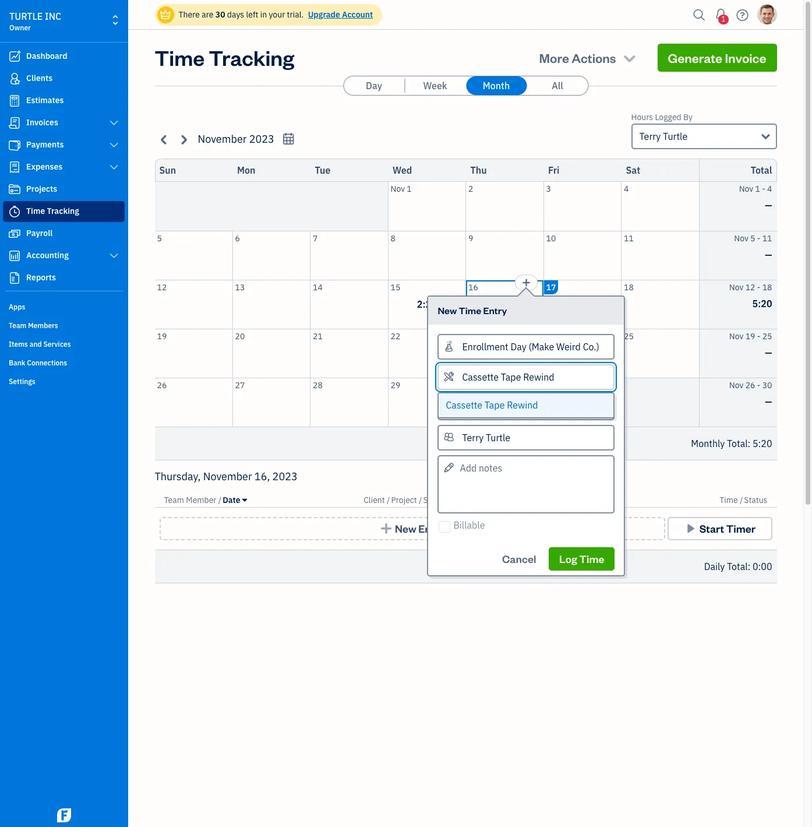 Task type: vqa. For each thing, say whether or not it's contained in the screenshot.
End date in  format TEXT FIELD
no



Task type: describe. For each thing, give the bounding box(es) containing it.
28 button
[[311, 378, 388, 427]]

freshbooks image
[[55, 809, 73, 823]]

settings
[[9, 377, 35, 386]]

turtle inc owner
[[9, 10, 61, 32]]

client image
[[8, 73, 22, 85]]

10 button
[[544, 231, 621, 280]]

4 button
[[622, 182, 699, 231]]

payments link
[[3, 135, 125, 156]]

time / status
[[720, 495, 768, 505]]

1 / from the left
[[218, 495, 222, 505]]

nov 19 - 25 —
[[730, 331, 773, 358]]

expenses
[[26, 161, 63, 172]]

dashboard link
[[3, 46, 125, 67]]

16
[[469, 282, 478, 292]]

chevron large down image for expenses
[[109, 163, 119, 172]]

nov for nov 12 - 18 5:20
[[730, 282, 744, 292]]

total for monthly total
[[727, 438, 748, 449]]

apps
[[9, 303, 25, 311]]

24 button
[[544, 329, 621, 377]]

date link
[[223, 495, 247, 505]]

more actions
[[540, 50, 616, 66]]

invoices link
[[3, 113, 125, 133]]

0 vertical spatial time tracking
[[155, 44, 294, 71]]

8 button
[[389, 231, 466, 280]]

7 button
[[311, 231, 388, 280]]

- for nov 12 - 18 5:20
[[758, 282, 761, 292]]

14 button
[[311, 280, 388, 328]]

thursday,
[[155, 470, 201, 483]]

status link
[[745, 495, 768, 505]]

27
[[235, 380, 245, 390]]

12 inside nov 12 - 18 5:20
[[746, 282, 756, 292]]

payment image
[[8, 139, 22, 151]]

main element
[[0, 0, 157, 827]]

cassette tape rewind list box
[[439, 393, 614, 417]]

your
[[269, 9, 285, 20]]

: for daily total
[[748, 561, 751, 572]]

10
[[546, 233, 556, 243]]

money image
[[8, 228, 22, 240]]

12 inside button
[[157, 282, 167, 292]]

team for team member /
[[164, 495, 184, 505]]

0 vertical spatial november
[[198, 132, 247, 146]]

rewind
[[507, 399, 538, 411]]

hours logged by
[[632, 112, 693, 122]]

chevron large down image for payments
[[109, 140, 119, 150]]

november 2023
[[198, 132, 274, 146]]

— for nov 26 - 30 —
[[765, 396, 773, 407]]

18 inside nov 12 - 18 5:20
[[763, 282, 773, 292]]

0 vertical spatial 2023
[[249, 132, 274, 146]]

tracking inside main element
[[47, 206, 79, 216]]

more actions button
[[529, 44, 649, 72]]

- for nov 1 - 4 —
[[763, 184, 766, 194]]

5:20 inside nov 12 - 18 5:20
[[753, 298, 773, 309]]

monthly total : 5:20
[[692, 438, 773, 449]]

28
[[313, 380, 323, 390]]

Add a client or project text field
[[439, 335, 614, 358]]

19 inside button
[[157, 331, 167, 341]]

more
[[540, 50, 569, 66]]

log
[[560, 552, 578, 565]]

time inside button
[[580, 552, 605, 565]]

27 button
[[233, 378, 310, 427]]

accounting link
[[3, 245, 125, 266]]

20 button
[[233, 329, 310, 377]]

cancel
[[502, 552, 536, 565]]

estimates
[[26, 95, 64, 106]]

all
[[552, 80, 564, 92]]

accounting
[[26, 250, 69, 261]]

1 for nov 1
[[407, 184, 412, 194]]

generate invoice button
[[658, 44, 777, 72]]

nov for nov 26 - 30 —
[[730, 380, 744, 390]]

sat
[[626, 164, 641, 176]]

time link
[[720, 495, 740, 505]]

30 inside nov 26 - 30 —
[[763, 380, 773, 390]]

26 inside button
[[157, 380, 167, 390]]

sun
[[159, 164, 176, 176]]

settings link
[[3, 372, 125, 390]]

1 button
[[712, 3, 731, 26]]

play image
[[684, 523, 698, 535]]

go to help image
[[734, 6, 752, 24]]

terry
[[640, 131, 661, 142]]

24
[[546, 331, 556, 341]]

thursday, november 16, 2023
[[155, 470, 298, 483]]

new for new entry
[[395, 522, 417, 535]]

fri
[[549, 164, 560, 176]]

start timer button
[[668, 517, 773, 540]]

report image
[[8, 272, 22, 284]]

new entry
[[395, 522, 445, 535]]

Add a service text field
[[439, 365, 614, 389]]

26 button
[[155, 378, 232, 427]]

search image
[[690, 6, 709, 24]]

estimates link
[[3, 90, 125, 111]]

6 button
[[233, 231, 310, 280]]

13 button
[[233, 280, 310, 328]]

3 button
[[544, 182, 621, 231]]

0 horizontal spatial 30
[[216, 9, 225, 20]]

1 inside 1 'dropdown button'
[[722, 15, 726, 23]]

member
[[186, 495, 217, 505]]

trial.
[[287, 9, 304, 20]]

week link
[[405, 76, 466, 95]]

2:20
[[417, 298, 437, 310]]

log time
[[560, 552, 605, 565]]

1 vertical spatial november
[[203, 470, 252, 483]]

— for nov 5 - 11 —
[[765, 249, 773, 260]]

month link
[[466, 76, 527, 95]]

1 for nov 1 - 4 —
[[756, 184, 761, 194]]

new entry button
[[159, 517, 665, 540]]

3
[[546, 184, 551, 194]]

previous month image
[[158, 133, 171, 146]]

11 inside button
[[624, 233, 634, 243]]

next month image
[[177, 133, 190, 146]]

client
[[364, 495, 385, 505]]

4 inside nov 1 - 4 —
[[768, 184, 773, 194]]

Add a team member text field
[[439, 426, 614, 449]]

generate invoice
[[668, 50, 767, 66]]

30 inside 30 button
[[469, 380, 478, 390]]

apps link
[[3, 298, 125, 315]]

1 horizontal spatial entry
[[483, 304, 507, 316]]

4 / from the left
[[740, 495, 743, 505]]

: for monthly total
[[748, 438, 751, 449]]

0 vertical spatial tracking
[[209, 44, 294, 71]]

cassette
[[446, 399, 483, 411]]

0 vertical spatial total
[[751, 164, 773, 176]]

note
[[457, 495, 474, 505]]

estimate image
[[8, 95, 22, 107]]

19 button
[[155, 329, 232, 377]]

crown image
[[159, 8, 172, 21]]

2
[[469, 184, 474, 194]]



Task type: locate. For each thing, give the bounding box(es) containing it.
service
[[423, 495, 450, 505]]

there
[[179, 9, 200, 20]]

time right "log"
[[580, 552, 605, 565]]

1 vertical spatial 5:20
[[753, 438, 773, 449]]

11 inside nov 5 - 11 —
[[763, 233, 773, 243]]

16 button
[[466, 280, 544, 328]]

19 inside nov 19 - 25 —
[[746, 331, 756, 341]]

expense image
[[8, 161, 22, 173]]

— up nov 26 - 30 —
[[765, 347, 773, 358]]

chevron large down image left "previous month" image
[[109, 140, 119, 150]]

1 inside nov 1 - 4 —
[[756, 184, 761, 194]]

nov down nov 1 - 4 —
[[735, 233, 749, 243]]

time tracking down projects "link"
[[26, 206, 79, 216]]

1 horizontal spatial 25
[[763, 331, 773, 341]]

1 horizontal spatial new
[[438, 304, 457, 316]]

team member /
[[164, 495, 222, 505]]

- inside nov 5 - 11 —
[[758, 233, 761, 243]]

12 down 5 button at the top
[[157, 282, 167, 292]]

0 horizontal spatial team
[[9, 321, 26, 330]]

1 horizontal spatial time tracking
[[155, 44, 294, 71]]

2 4 from the left
[[768, 184, 773, 194]]

2 / from the left
[[387, 495, 390, 505]]

1 11 from the left
[[624, 233, 634, 243]]

2 horizontal spatial 1
[[756, 184, 761, 194]]

18 down 11 button
[[624, 282, 634, 292]]

29
[[391, 380, 401, 390]]

start timer
[[700, 522, 756, 535]]

4
[[624, 184, 629, 194], [768, 184, 773, 194]]

daily
[[705, 561, 725, 572]]

time down 16
[[459, 304, 482, 316]]

- for nov 5 - 11 —
[[758, 233, 761, 243]]

26 inside nov 26 - 30 —
[[746, 380, 756, 390]]

account
[[342, 9, 373, 20]]

1 horizontal spatial 11
[[763, 233, 773, 243]]

— up monthly total : 5:20
[[765, 396, 773, 407]]

total right monthly
[[727, 438, 748, 449]]

tracking down left
[[209, 44, 294, 71]]

0 horizontal spatial entry
[[419, 522, 445, 535]]

7
[[313, 233, 318, 243]]

25 down nov 12 - 18 5:20
[[763, 331, 773, 341]]

3 chevron large down image from the top
[[109, 163, 119, 172]]

/ left "status" at the right of the page
[[740, 495, 743, 505]]

1 vertical spatial team
[[164, 495, 184, 505]]

service link
[[423, 495, 452, 505]]

total up nov 1 - 4 —
[[751, 164, 773, 176]]

tue
[[315, 164, 331, 176]]

1 vertical spatial 2023
[[273, 470, 298, 483]]

23
[[469, 331, 478, 341]]

items
[[9, 340, 28, 349]]

0 horizontal spatial time tracking
[[26, 206, 79, 216]]

26
[[157, 380, 167, 390], [746, 380, 756, 390]]

18 down nov 5 - 11 —
[[763, 282, 773, 292]]

chevron large down image for invoices
[[109, 118, 119, 128]]

team down "thursday,"
[[164, 495, 184, 505]]

0 horizontal spatial new
[[395, 522, 417, 535]]

days
[[227, 9, 244, 20]]

4 inside button
[[624, 184, 629, 194]]

13
[[235, 282, 245, 292]]

day
[[366, 80, 382, 92]]

0 vertical spatial 5:20
[[753, 298, 773, 309]]

12 down nov 5 - 11 —
[[746, 282, 756, 292]]

1 horizontal spatial 30
[[469, 380, 478, 390]]

nov for nov 19 - 25 —
[[730, 331, 744, 341]]

2 18 from the left
[[763, 282, 773, 292]]

- inside nov 1 - 4 —
[[763, 184, 766, 194]]

11 down nov 1 - 4 —
[[763, 233, 773, 243]]

—
[[765, 199, 773, 211], [765, 249, 773, 260], [765, 347, 773, 358], [765, 396, 773, 407]]

1 left go to help image
[[722, 15, 726, 23]]

caretdown image
[[242, 495, 247, 505]]

— up nov 12 - 18 5:20
[[765, 249, 773, 260]]

21
[[313, 331, 323, 341]]

— for nov 1 - 4 —
[[765, 199, 773, 211]]

5 inside button
[[157, 233, 162, 243]]

0 horizontal spatial 4
[[624, 184, 629, 194]]

/ right client
[[387, 495, 390, 505]]

— inside nov 1 - 4 —
[[765, 199, 773, 211]]

2 — from the top
[[765, 249, 773, 260]]

team for team members
[[9, 321, 26, 330]]

- for nov 26 - 30 —
[[758, 380, 761, 390]]

15
[[391, 282, 401, 292]]

nov inside nov 26 - 30 —
[[730, 380, 744, 390]]

bank connections
[[9, 358, 67, 367]]

nov 26 - 30 —
[[730, 380, 773, 407]]

1 horizontal spatial tracking
[[209, 44, 294, 71]]

5:20 down nov 26 - 30 —
[[753, 438, 773, 449]]

start
[[700, 522, 725, 535]]

: right monthly
[[748, 438, 751, 449]]

- inside nov 12 - 18 5:20
[[758, 282, 761, 292]]

— inside nov 5 - 11 —
[[765, 249, 773, 260]]

dashboard image
[[8, 51, 22, 62]]

25 inside 25 button
[[624, 331, 634, 341]]

1 vertical spatial tracking
[[47, 206, 79, 216]]

2 11 from the left
[[763, 233, 773, 243]]

1 up nov 5 - 11 —
[[756, 184, 761, 194]]

actions
[[572, 50, 616, 66]]

: left 0:00
[[748, 561, 751, 572]]

nov down nov 5 - 11 —
[[730, 282, 744, 292]]

0 horizontal spatial 25
[[624, 331, 634, 341]]

owner
[[9, 23, 31, 32]]

— inside nov 19 - 25 —
[[765, 347, 773, 358]]

nov inside nov 19 - 25 —
[[730, 331, 744, 341]]

1 horizontal spatial 5
[[751, 233, 756, 243]]

9
[[469, 233, 474, 243]]

tracking
[[209, 44, 294, 71], [47, 206, 79, 216]]

mon
[[237, 164, 256, 176]]

status
[[745, 495, 768, 505]]

in
[[260, 9, 267, 20]]

total for daily total
[[727, 561, 748, 572]]

25 down 18 button
[[624, 331, 634, 341]]

1 vertical spatial :
[[748, 561, 751, 572]]

invoices
[[26, 117, 58, 128]]

3:00
[[573, 298, 593, 310]]

25 inside nov 19 - 25 —
[[763, 331, 773, 341]]

17
[[546, 282, 556, 292]]

chevron large down image inside expenses link
[[109, 163, 119, 172]]

new inside button
[[395, 522, 417, 535]]

all link
[[528, 76, 588, 95]]

total right daily
[[727, 561, 748, 572]]

0 vertical spatial team
[[9, 321, 26, 330]]

2 horizontal spatial 30
[[763, 380, 773, 390]]

1 horizontal spatial team
[[164, 495, 184, 505]]

5:20
[[753, 298, 773, 309], [753, 438, 773, 449]]

tracking down projects "link"
[[47, 206, 79, 216]]

0 vertical spatial entry
[[483, 304, 507, 316]]

logged
[[655, 112, 682, 122]]

nov up nov 5 - 11 —
[[740, 184, 754, 194]]

30
[[216, 9, 225, 20], [469, 380, 478, 390], [763, 380, 773, 390]]

5 inside nov 5 - 11 —
[[751, 233, 756, 243]]

2 button
[[466, 182, 544, 231]]

1 vertical spatial entry
[[419, 522, 445, 535]]

chevron large down image inside payments link
[[109, 140, 119, 150]]

0 horizontal spatial 19
[[157, 331, 167, 341]]

26 down nov 19 - 25 —
[[746, 380, 756, 390]]

- inside nov 19 - 25 —
[[758, 331, 761, 341]]

new right 2:20
[[438, 304, 457, 316]]

12
[[157, 282, 167, 292], [746, 282, 756, 292]]

services
[[43, 340, 71, 349]]

0 horizontal spatial 12
[[157, 282, 167, 292]]

items and services
[[9, 340, 71, 349]]

wed
[[393, 164, 412, 176]]

1 horizontal spatial 12
[[746, 282, 756, 292]]

0 horizontal spatial 1
[[407, 184, 412, 194]]

nov for nov 5 - 11 —
[[735, 233, 749, 243]]

time down there
[[155, 44, 205, 71]]

new for new time entry
[[438, 304, 457, 316]]

1 vertical spatial time tracking
[[26, 206, 79, 216]]

30 down nov 19 - 25 —
[[763, 380, 773, 390]]

2 vertical spatial total
[[727, 561, 748, 572]]

3 — from the top
[[765, 347, 773, 358]]

2 26 from the left
[[746, 380, 756, 390]]

2023
[[249, 132, 274, 146], [273, 470, 298, 483]]

monthly
[[692, 438, 725, 449]]

26 down 19 button
[[157, 380, 167, 390]]

chevron large down image down estimates link
[[109, 118, 119, 128]]

nov for nov 1 - 4 —
[[740, 184, 754, 194]]

- for nov 19 - 25 —
[[758, 331, 761, 341]]

1 horizontal spatial 1
[[722, 15, 726, 23]]

1 vertical spatial new
[[395, 522, 417, 535]]

1 horizontal spatial 19
[[746, 331, 756, 341]]

0 horizontal spatial 18
[[624, 282, 634, 292]]

8
[[391, 233, 396, 243]]

3 / from the left
[[419, 495, 422, 505]]

turtle
[[663, 131, 688, 142]]

11 button
[[622, 231, 699, 280]]

1 : from the top
[[748, 438, 751, 449]]

19 down nov 12 - 18 5:20
[[746, 331, 756, 341]]

time tracking down days on the top of page
[[155, 44, 294, 71]]

1 5 from the left
[[157, 233, 162, 243]]

4 — from the top
[[765, 396, 773, 407]]

timer image
[[8, 206, 22, 217]]

by
[[684, 112, 693, 122]]

30 button
[[466, 378, 544, 427]]

inc
[[45, 10, 61, 22]]

chevrondown image
[[622, 50, 638, 66]]

there are 30 days left in your trial. upgrade account
[[179, 9, 373, 20]]

2 chevron large down image from the top
[[109, 140, 119, 150]]

:
[[748, 438, 751, 449], [748, 561, 751, 572]]

nov inside nov 5 - 11 —
[[735, 233, 749, 243]]

/ left the date
[[218, 495, 222, 505]]

0 vertical spatial new
[[438, 304, 457, 316]]

— inside nov 26 - 30 —
[[765, 396, 773, 407]]

5
[[157, 233, 162, 243], [751, 233, 756, 243]]

hours
[[632, 112, 654, 122]]

new time entry
[[438, 304, 507, 316]]

nov down wed
[[391, 184, 405, 194]]

tape
[[485, 399, 505, 411]]

team
[[9, 321, 26, 330], [164, 495, 184, 505]]

1 4 from the left
[[624, 184, 629, 194]]

connections
[[27, 358, 67, 367]]

0 horizontal spatial 11
[[624, 233, 634, 243]]

items and services link
[[3, 335, 125, 353]]

1 down wed
[[407, 184, 412, 194]]

2 19 from the left
[[746, 331, 756, 341]]

1 vertical spatial chevron large down image
[[109, 140, 119, 150]]

terry turtle
[[640, 131, 688, 142]]

november
[[198, 132, 247, 146], [203, 470, 252, 483]]

chevron large down image left sun
[[109, 163, 119, 172]]

reports link
[[3, 268, 125, 289]]

1 18 from the left
[[624, 282, 634, 292]]

nov inside nov 12 - 18 5:20
[[730, 282, 744, 292]]

nov down nov 19 - 25 —
[[730, 380, 744, 390]]

1 horizontal spatial 18
[[763, 282, 773, 292]]

1 chevron large down image from the top
[[109, 118, 119, 128]]

team inside team members link
[[9, 321, 26, 330]]

0 horizontal spatial 26
[[157, 380, 167, 390]]

0 horizontal spatial tracking
[[47, 206, 79, 216]]

time right the timer image
[[26, 206, 45, 216]]

upgrade account link
[[306, 9, 373, 20]]

— for nov 19 - 25 —
[[765, 347, 773, 358]]

time tracking inside main element
[[26, 206, 79, 216]]

payments
[[26, 139, 64, 150]]

payroll
[[26, 228, 53, 238]]

generate
[[668, 50, 723, 66]]

time tracking
[[155, 44, 294, 71], [26, 206, 79, 216]]

cancel button
[[492, 547, 547, 571]]

11 down "4" button on the top of the page
[[624, 233, 634, 243]]

reports
[[26, 272, 56, 283]]

bank connections link
[[3, 354, 125, 371]]

nov inside button
[[391, 184, 405, 194]]

2 12 from the left
[[746, 282, 756, 292]]

thu
[[471, 164, 487, 176]]

/ left the service
[[419, 495, 422, 505]]

2023 left the choose a date icon
[[249, 132, 274, 146]]

plus image
[[380, 523, 393, 535]]

0 horizontal spatial 5
[[157, 233, 162, 243]]

- inside nov 26 - 30 —
[[758, 380, 761, 390]]

chevron large down image
[[109, 251, 119, 261]]

team down apps
[[9, 321, 26, 330]]

entry inside button
[[419, 522, 445, 535]]

chevron large down image
[[109, 118, 119, 128], [109, 140, 119, 150], [109, 163, 119, 172]]

5:20 up nov 19 - 25 —
[[753, 298, 773, 309]]

nov inside nov 1 - 4 —
[[740, 184, 754, 194]]

2023 right 16,
[[273, 470, 298, 483]]

Add notes text field
[[438, 455, 615, 513]]

1 inside nov 1 button
[[407, 184, 412, 194]]

team members link
[[3, 317, 125, 334]]

2 25 from the left
[[763, 331, 773, 341]]

0 vertical spatial :
[[748, 438, 751, 449]]

30 up 'cassette'
[[469, 380, 478, 390]]

november right next month image
[[198, 132, 247, 146]]

2 5 from the left
[[751, 233, 756, 243]]

1 19 from the left
[[157, 331, 167, 341]]

1 vertical spatial total
[[727, 438, 748, 449]]

19 down "12" button
[[157, 331, 167, 341]]

november up the date
[[203, 470, 252, 483]]

0 vertical spatial chevron large down image
[[109, 118, 119, 128]]

nov 5 - 11 —
[[735, 233, 773, 260]]

project image
[[8, 184, 22, 195]]

30 right are
[[216, 9, 225, 20]]

invoice
[[725, 50, 767, 66]]

1 — from the top
[[765, 199, 773, 211]]

22
[[391, 331, 401, 341]]

nov for nov 1
[[391, 184, 405, 194]]

21 button
[[311, 329, 388, 377]]

choose a date image
[[282, 132, 295, 146]]

2 : from the top
[[748, 561, 751, 572]]

18 button
[[622, 280, 699, 328]]

new right plus image
[[395, 522, 417, 535]]

1 26 from the left
[[157, 380, 167, 390]]

are
[[202, 9, 214, 20]]

18 inside button
[[624, 282, 634, 292]]

nov down nov 12 - 18 5:20
[[730, 331, 744, 341]]

chevron large down image inside invoices link
[[109, 118, 119, 128]]

add a time entry image
[[522, 275, 531, 289]]

1 12 from the left
[[157, 282, 167, 292]]

1 horizontal spatial 26
[[746, 380, 756, 390]]

— up nov 5 - 11 —
[[765, 199, 773, 211]]

Duration text field
[[438, 394, 615, 420]]

time inside main element
[[26, 206, 45, 216]]

2 vertical spatial chevron large down image
[[109, 163, 119, 172]]

1 25 from the left
[[624, 331, 634, 341]]

time left status link
[[720, 495, 738, 505]]

chart image
[[8, 250, 22, 262]]

1 horizontal spatial 4
[[768, 184, 773, 194]]

log time button
[[549, 547, 615, 571]]

invoice image
[[8, 117, 22, 129]]



